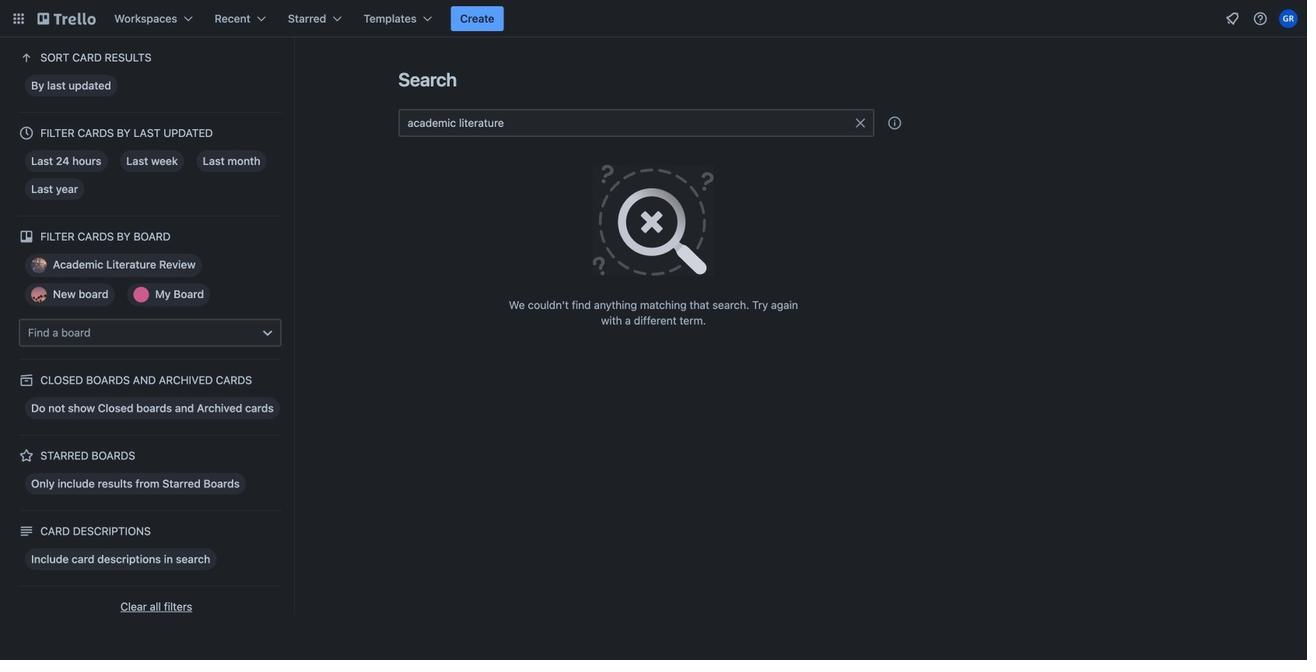 Task type: vqa. For each thing, say whether or not it's contained in the screenshot.
search image
no



Task type: describe. For each thing, give the bounding box(es) containing it.
Enter your search keyword here text field
[[399, 109, 875, 137]]

primary element
[[0, 0, 1308, 37]]

0 notifications image
[[1224, 9, 1242, 28]]



Task type: locate. For each thing, give the bounding box(es) containing it.
open information menu image
[[1253, 11, 1269, 26]]

back to home image
[[37, 6, 96, 31]]

search operators image
[[887, 115, 903, 131]]

greg robinson (gregrobinson96) image
[[1280, 9, 1298, 28]]



